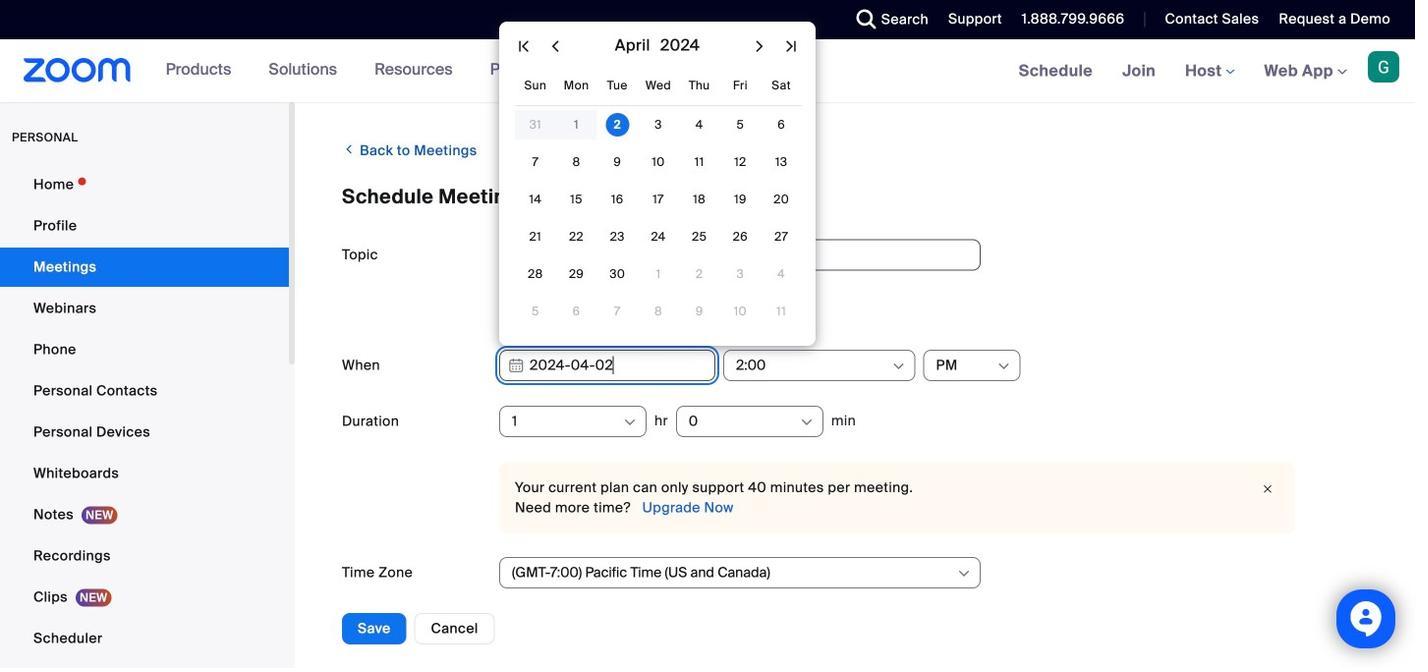 Task type: describe. For each thing, give the bounding box(es) containing it.
previous year,april 2023 image
[[512, 34, 536, 58]]

select time zone text field
[[512, 558, 956, 588]]

personal menu menu
[[0, 165, 289, 669]]

product information navigation
[[151, 39, 620, 102]]

1 vertical spatial show options image
[[622, 415, 638, 431]]

profile picture image
[[1369, 51, 1400, 83]]

next month,may 2024 image
[[748, 34, 772, 58]]

next year,april 2025 image
[[780, 34, 803, 58]]



Task type: vqa. For each thing, say whether or not it's contained in the screenshot.
the Zoom Logo
yes



Task type: locate. For each thing, give the bounding box(es) containing it.
show options image
[[891, 359, 907, 375], [622, 415, 638, 431]]

1 horizontal spatial show options image
[[891, 359, 907, 375]]

previous month,march 2024 image
[[544, 34, 567, 58]]

show options image down choose date text field
[[622, 415, 638, 431]]

0 vertical spatial show options image
[[891, 359, 907, 375]]

My Meeting text field
[[499, 239, 981, 271]]

select start time text field
[[736, 351, 890, 381]]

meetings navigation
[[1005, 39, 1416, 104]]

close image
[[1257, 480, 1280, 499]]

left image
[[342, 140, 356, 159]]

banner
[[0, 39, 1416, 104]]

add image
[[499, 304, 513, 317]]

zoom logo image
[[24, 58, 131, 83]]

show options image
[[799, 415, 815, 431]]

show options image right select start time text field
[[891, 359, 907, 375]]

0 horizontal spatial show options image
[[622, 415, 638, 431]]

choose date text field
[[499, 350, 716, 382]]



